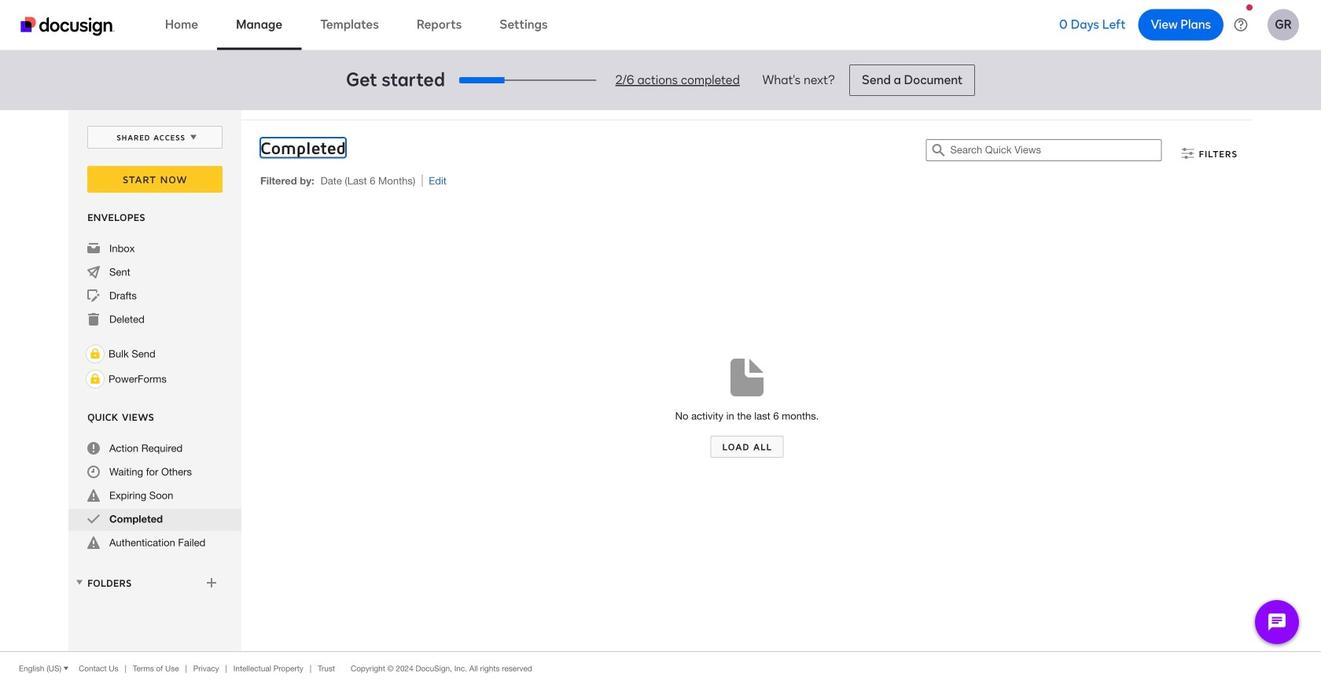Task type: describe. For each thing, give the bounding box(es) containing it.
docusign esignature image
[[20, 17, 115, 36]]

draft image
[[87, 290, 100, 302]]

secondary navigation region
[[68, 110, 1257, 651]]

clock image
[[87, 466, 100, 478]]

lock image
[[86, 345, 105, 363]]

2 alert image from the top
[[87, 537, 100, 549]]

action required image
[[87, 442, 100, 455]]

view folders image
[[73, 576, 86, 589]]



Task type: vqa. For each thing, say whether or not it's contained in the screenshot.
the Advanced Options List list
no



Task type: locate. For each thing, give the bounding box(es) containing it.
Search Quick Views text field
[[951, 140, 1162, 160]]

alert image
[[87, 489, 100, 502], [87, 537, 100, 549]]

sent image
[[87, 266, 100, 279]]

alert image down clock icon in the bottom left of the page
[[87, 489, 100, 502]]

0 vertical spatial alert image
[[87, 489, 100, 502]]

inbox image
[[87, 242, 100, 255]]

1 alert image from the top
[[87, 489, 100, 502]]

trash image
[[87, 313, 100, 326]]

alert image down completed icon
[[87, 537, 100, 549]]

lock image
[[86, 370, 105, 389]]

more info region
[[0, 651, 1322, 685]]

completed image
[[87, 513, 100, 526]]

1 vertical spatial alert image
[[87, 537, 100, 549]]



